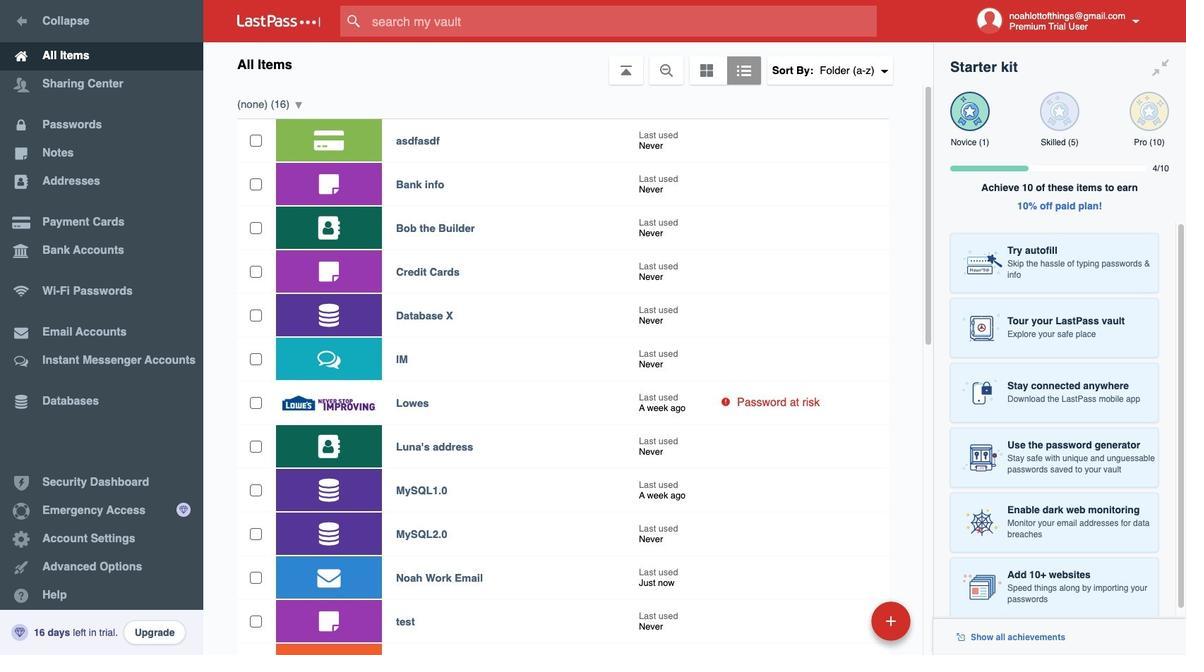 Task type: vqa. For each thing, say whether or not it's contained in the screenshot.
password field
no



Task type: locate. For each thing, give the bounding box(es) containing it.
vault options navigation
[[203, 42, 933, 85]]

search my vault text field
[[340, 6, 905, 37]]

new item element
[[774, 602, 916, 642]]



Task type: describe. For each thing, give the bounding box(es) containing it.
main navigation navigation
[[0, 0, 203, 656]]

lastpass image
[[237, 15, 321, 28]]

Search search field
[[340, 6, 905, 37]]

new item navigation
[[774, 598, 919, 656]]



